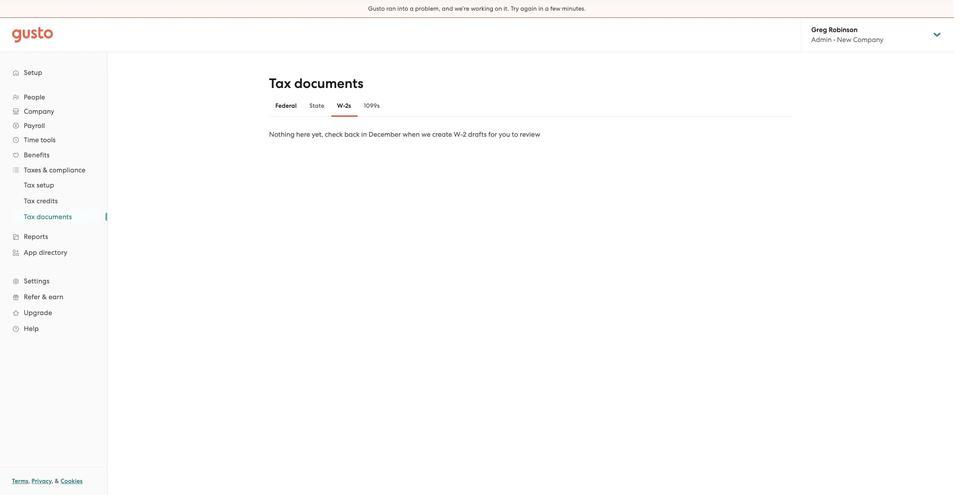 Task type: vqa. For each thing, say whether or not it's contained in the screenshot.
Nov corresponding to first
no



Task type: describe. For each thing, give the bounding box(es) containing it.
list containing people
[[0, 90, 107, 337]]

when
[[403, 130, 420, 138]]

tax forms tab list
[[269, 95, 793, 117]]

federal
[[275, 102, 297, 109]]

new
[[837, 36, 852, 44]]

we're
[[455, 5, 469, 12]]

on
[[495, 5, 502, 12]]

robinson
[[829, 26, 858, 34]]

directory
[[39, 249, 67, 257]]

& for compliance
[[43, 166, 48, 174]]

2 vertical spatial &
[[55, 478, 59, 485]]

you
[[499, 130, 510, 138]]

1 horizontal spatial w-
[[454, 130, 463, 138]]

2 a from the left
[[545, 5, 549, 12]]

benefits link
[[8, 148, 99, 162]]

federal button
[[269, 96, 303, 115]]

upgrade
[[24, 309, 52, 317]]

compliance
[[49, 166, 85, 174]]

tax for tax credits link
[[24, 197, 35, 205]]

w-2s button
[[331, 96, 357, 115]]

admin
[[811, 36, 832, 44]]

try
[[511, 5, 519, 12]]

0 horizontal spatial in
[[361, 130, 367, 138]]

for
[[488, 130, 497, 138]]

1 horizontal spatial documents
[[294, 75, 364, 92]]

and
[[442, 5, 453, 12]]

refer & earn
[[24, 293, 63, 301]]

terms link
[[12, 478, 28, 485]]

people
[[24, 93, 45, 101]]

& for earn
[[42, 293, 47, 301]]

company inside greg robinson admin • new company
[[853, 36, 884, 44]]

terms , privacy , & cookies
[[12, 478, 83, 485]]

to
[[512, 130, 518, 138]]

home image
[[12, 27, 53, 43]]

settings
[[24, 277, 50, 285]]

few
[[550, 5, 561, 12]]

0 vertical spatial in
[[538, 5, 544, 12]]

tax setup
[[24, 181, 54, 189]]

tax for tax documents link
[[24, 213, 35, 221]]

yet,
[[312, 130, 323, 138]]

w- inside w-2s button
[[337, 102, 345, 109]]

payroll button
[[8, 119, 99, 133]]

tax for tax setup link
[[24, 181, 35, 189]]

tax up federal
[[269, 75, 291, 92]]

tax documents inside tax documents link
[[24, 213, 72, 221]]

setup
[[37, 181, 54, 189]]

state button
[[303, 96, 331, 115]]

0 vertical spatial tax documents
[[269, 75, 364, 92]]

tools
[[41, 136, 56, 144]]



Task type: locate. For each thing, give the bounding box(es) containing it.
w-
[[337, 102, 345, 109], [454, 130, 463, 138]]

gusto
[[368, 5, 385, 12]]

cookies
[[61, 478, 83, 485]]

list
[[0, 90, 107, 337], [0, 177, 107, 225]]

0 vertical spatial documents
[[294, 75, 364, 92]]

settings link
[[8, 274, 99, 288]]

app directory link
[[8, 245, 99, 260]]

help link
[[8, 322, 99, 336]]

1 horizontal spatial tax documents
[[269, 75, 364, 92]]

documents inside tax documents link
[[37, 213, 72, 221]]

w- right "state" button
[[337, 102, 345, 109]]

time tools button
[[8, 133, 99, 147]]

we
[[421, 130, 431, 138]]

documents up "state" button
[[294, 75, 364, 92]]

& left earn
[[42, 293, 47, 301]]

in right again
[[538, 5, 544, 12]]

0 vertical spatial w-
[[337, 102, 345, 109]]

tax
[[269, 75, 291, 92], [24, 181, 35, 189], [24, 197, 35, 205], [24, 213, 35, 221]]

taxes
[[24, 166, 41, 174]]

gusto ran into a problem, and we're working on it. try again in a few minutes.
[[368, 5, 586, 12]]

taxes & compliance button
[[8, 163, 99, 177]]

& left cookies 'button'
[[55, 478, 59, 485]]

1 a from the left
[[410, 5, 414, 12]]

here
[[296, 130, 310, 138]]

upgrade link
[[8, 306, 99, 320]]

•
[[834, 36, 835, 44]]

app
[[24, 249, 37, 257]]

1099s button
[[357, 96, 386, 115]]

tax credits
[[24, 197, 58, 205]]

in right back
[[361, 130, 367, 138]]

problem,
[[415, 5, 440, 12]]

greg
[[811, 26, 827, 34]]

0 horizontal spatial documents
[[37, 213, 72, 221]]

terms
[[12, 478, 28, 485]]

tax inside tax documents link
[[24, 213, 35, 221]]

reports
[[24, 233, 48, 241]]

tax inside tax credits link
[[24, 197, 35, 205]]

1 vertical spatial documents
[[37, 213, 72, 221]]

gusto navigation element
[[0, 52, 107, 349]]

it.
[[504, 5, 509, 12]]

ran
[[386, 5, 396, 12]]

2 , from the left
[[52, 478, 53, 485]]

, left cookies 'button'
[[52, 478, 53, 485]]

0 vertical spatial &
[[43, 166, 48, 174]]

setup link
[[8, 65, 99, 80]]

review
[[520, 130, 540, 138]]

december
[[369, 130, 401, 138]]

nothing here yet, check back in december when we create w-2 drafts for you to review
[[269, 130, 540, 138]]

0 horizontal spatial company
[[24, 107, 54, 115]]

check
[[325, 130, 343, 138]]

back
[[344, 130, 360, 138]]

, left the privacy
[[28, 478, 30, 485]]

1 horizontal spatial a
[[545, 5, 549, 12]]

company right new
[[853, 36, 884, 44]]

minutes.
[[562, 5, 586, 12]]

company down people
[[24, 107, 54, 115]]

tax documents link
[[14, 210, 99, 224]]

tax setup link
[[14, 178, 99, 192]]

2
[[463, 130, 467, 138]]

reports link
[[8, 230, 99, 244]]

tax documents
[[269, 75, 364, 92], [24, 213, 72, 221]]

w- right create
[[454, 130, 463, 138]]

list containing tax setup
[[0, 177, 107, 225]]

documents
[[294, 75, 364, 92], [37, 213, 72, 221]]

benefits
[[24, 151, 50, 159]]

0 vertical spatial company
[[853, 36, 884, 44]]

0 horizontal spatial ,
[[28, 478, 30, 485]]

1 list from the top
[[0, 90, 107, 337]]

1 horizontal spatial company
[[853, 36, 884, 44]]

2 list from the top
[[0, 177, 107, 225]]

a left few
[[545, 5, 549, 12]]

privacy
[[32, 478, 52, 485]]

in
[[538, 5, 544, 12], [361, 130, 367, 138]]

taxes & compliance
[[24, 166, 85, 174]]

again
[[520, 5, 537, 12]]

greg robinson admin • new company
[[811, 26, 884, 44]]

drafts
[[468, 130, 487, 138]]

credits
[[37, 197, 58, 205]]

earn
[[49, 293, 63, 301]]

create
[[432, 130, 452, 138]]

company button
[[8, 104, 99, 119]]

tax down taxes
[[24, 181, 35, 189]]

,
[[28, 478, 30, 485], [52, 478, 53, 485]]

time
[[24, 136, 39, 144]]

&
[[43, 166, 48, 174], [42, 293, 47, 301], [55, 478, 59, 485]]

tax documents down credits
[[24, 213, 72, 221]]

1 vertical spatial in
[[361, 130, 367, 138]]

2s
[[345, 102, 351, 109]]

cookies button
[[61, 477, 83, 486]]

into
[[398, 5, 408, 12]]

0 horizontal spatial w-
[[337, 102, 345, 109]]

company inside "dropdown button"
[[24, 107, 54, 115]]

a right into
[[410, 5, 414, 12]]

a
[[410, 5, 414, 12], [545, 5, 549, 12]]

1099s
[[364, 102, 380, 109]]

tax credits link
[[14, 194, 99, 208]]

refer & earn link
[[8, 290, 99, 304]]

0 horizontal spatial a
[[410, 5, 414, 12]]

nothing
[[269, 130, 295, 138]]

state
[[309, 102, 324, 109]]

1 vertical spatial company
[[24, 107, 54, 115]]

time tools
[[24, 136, 56, 144]]

& right taxes
[[43, 166, 48, 174]]

& inside dropdown button
[[43, 166, 48, 174]]

help
[[24, 325, 39, 333]]

company
[[853, 36, 884, 44], [24, 107, 54, 115]]

tax documents up "state" button
[[269, 75, 364, 92]]

1 horizontal spatial in
[[538, 5, 544, 12]]

1 horizontal spatial ,
[[52, 478, 53, 485]]

working
[[471, 5, 493, 12]]

1 , from the left
[[28, 478, 30, 485]]

1 vertical spatial &
[[42, 293, 47, 301]]

privacy link
[[32, 478, 52, 485]]

1 vertical spatial tax documents
[[24, 213, 72, 221]]

payroll
[[24, 122, 45, 130]]

0 horizontal spatial tax documents
[[24, 213, 72, 221]]

tax down tax credits
[[24, 213, 35, 221]]

app directory
[[24, 249, 67, 257]]

tax left credits
[[24, 197, 35, 205]]

people button
[[8, 90, 99, 104]]

1 vertical spatial w-
[[454, 130, 463, 138]]

tax inside tax setup link
[[24, 181, 35, 189]]

w-2s
[[337, 102, 351, 109]]

documents down tax credits link
[[37, 213, 72, 221]]

setup
[[24, 69, 42, 77]]

refer
[[24, 293, 40, 301]]



